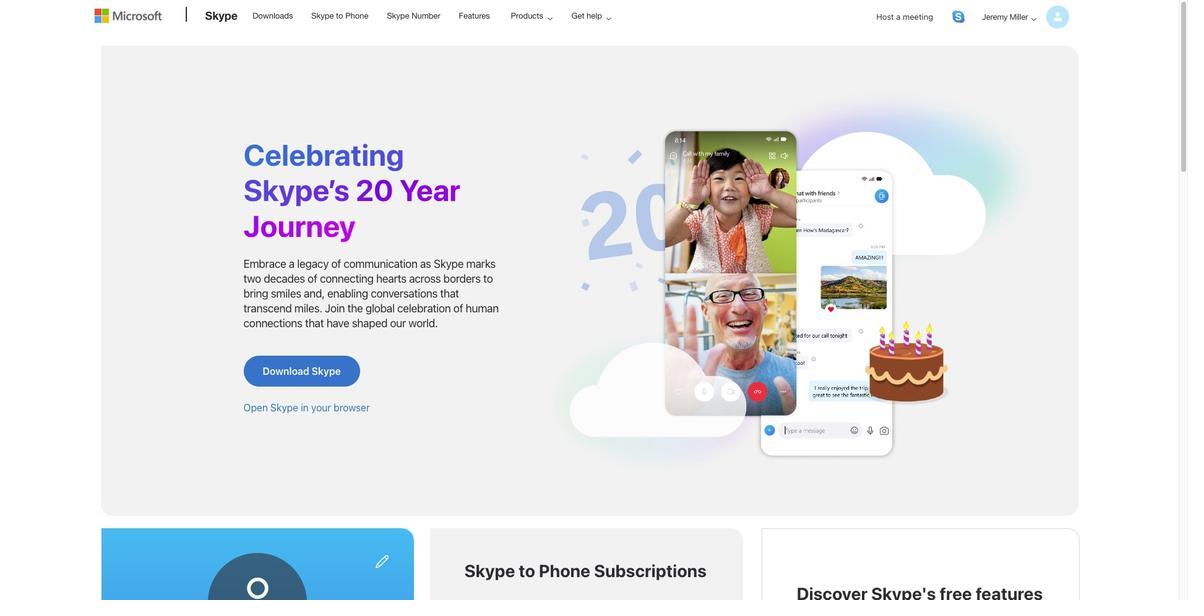 Task type: locate. For each thing, give the bounding box(es) containing it.
skype link
[[199, 1, 244, 34]]

open skype in your browser
[[244, 402, 370, 413]]

borders
[[443, 272, 481, 285]]

that down the 'miles.'
[[305, 317, 324, 330]]

across
[[409, 272, 441, 285]]

1 vertical spatial a
[[289, 257, 295, 270]]

0 horizontal spatial that
[[305, 317, 324, 330]]

phone for skype to phone subscriptions
[[539, 561, 590, 581]]

0 vertical spatial of
[[331, 257, 341, 270]]

jeremy miller
[[982, 12, 1028, 22]]

phone for skype to phone
[[345, 11, 369, 20]]

skype to phone subscriptions
[[464, 561, 707, 581]]

legacy
[[297, 257, 329, 270]]

1 vertical spatial to
[[483, 272, 493, 285]]

phone
[[345, 11, 369, 20], [539, 561, 590, 581]]

a
[[896, 12, 901, 22], [289, 257, 295, 270]]

hearts
[[376, 272, 407, 285]]

join
[[325, 302, 345, 315]]

0 vertical spatial to
[[336, 11, 343, 20]]

1 horizontal spatial phone
[[539, 561, 590, 581]]

shaped
[[352, 317, 388, 330]]

1 horizontal spatial of
[[331, 257, 341, 270]]

skype's
[[244, 173, 350, 208]]

a right host
[[896, 12, 901, 22]]

1 vertical spatial of
[[308, 272, 317, 285]]

of
[[331, 257, 341, 270], [308, 272, 317, 285], [453, 302, 463, 315]]

a up "decades"
[[289, 257, 295, 270]]

browser
[[334, 402, 370, 413]]

embrace a legacy of communication as skype marks two decades of connecting hearts across borders to bring smiles and, enabling conversations that transcend miles. join the global celebration of human connections that have shaped our world.
[[244, 257, 499, 330]]

that down borders
[[440, 287, 459, 300]]

to for skype to phone
[[336, 11, 343, 20]]


[[375, 555, 390, 569]]

get help
[[572, 11, 602, 20]]

world.
[[409, 317, 438, 330]]

a inside menu bar
[[896, 12, 901, 22]]

a inside embrace a legacy of communication as skype marks two decades of connecting hearts across borders to bring smiles and, enabling conversations that transcend miles. join the global celebration of human connections that have shaped our world.
[[289, 257, 295, 270]]

that
[[440, 287, 459, 300], [305, 317, 324, 330]]

arrow down image
[[1026, 12, 1041, 27]]

and,
[[304, 287, 325, 300]]

2 horizontal spatial of
[[453, 302, 463, 315]]

20
[[356, 173, 393, 208]]

communication
[[344, 257, 417, 270]]

2 horizontal spatial to
[[519, 561, 535, 581]]

celebrating
[[244, 137, 404, 172]]

1 horizontal spatial that
[[440, 287, 459, 300]]

products
[[511, 11, 543, 20]]

1 vertical spatial that
[[305, 317, 324, 330]]

0 vertical spatial that
[[440, 287, 459, 300]]

a for host
[[896, 12, 901, 22]]

features link
[[453, 1, 496, 30]]

skype inside embrace a legacy of communication as skype marks two decades of connecting hearts across borders to bring smiles and, enabling conversations that transcend miles. join the global celebration of human connections that have shaped our world.
[[434, 257, 464, 270]]

features
[[459, 11, 490, 20]]

0 horizontal spatial a
[[289, 257, 295, 270]]

subscriptions
[[594, 561, 707, 581]]

menu bar containing host a meeting
[[94, 1, 1085, 65]]

to
[[336, 11, 343, 20], [483, 272, 493, 285], [519, 561, 535, 581]]

0 horizontal spatial phone
[[345, 11, 369, 20]]

skype to phone link
[[306, 1, 374, 30]]

jeremy miller link
[[972, 1, 1069, 33]]

smiles
[[271, 287, 301, 300]]

0 vertical spatial phone
[[345, 11, 369, 20]]

to inside embrace a legacy of communication as skype marks two decades of connecting hearts across borders to bring smiles and, enabling conversations that transcend miles. join the global celebration of human connections that have shaped our world.
[[483, 272, 493, 285]]

1 vertical spatial phone
[[539, 561, 590, 581]]

host a meeting
[[876, 12, 933, 22]]

1 horizontal spatial a
[[896, 12, 901, 22]]

menu bar
[[94, 1, 1085, 65]]

open
[[244, 402, 268, 413]]

2 vertical spatial to
[[519, 561, 535, 581]]

of up connecting
[[331, 257, 341, 270]]

0 horizontal spatial to
[[336, 11, 343, 20]]

transcend
[[244, 302, 292, 315]]

miller
[[1010, 12, 1028, 22]]

1 horizontal spatial to
[[483, 272, 493, 285]]

of left human
[[453, 302, 463, 315]]

skype number
[[387, 11, 441, 20]]

to for skype to phone subscriptions
[[519, 561, 535, 581]]

of down legacy
[[308, 272, 317, 285]]

0 vertical spatial a
[[896, 12, 901, 22]]

2 vertical spatial of
[[453, 302, 463, 315]]

get
[[572, 11, 585, 20]]

skype
[[205, 9, 238, 22], [311, 11, 334, 20], [387, 11, 409, 20], [434, 257, 464, 270], [312, 365, 341, 377], [270, 402, 298, 413], [464, 561, 515, 581]]

 link
[[369, 548, 396, 576]]

miles.
[[294, 302, 322, 315]]



Task type: vqa. For each thing, say whether or not it's contained in the screenshot.
Skype Number
yes



Task type: describe. For each thing, give the bounding box(es) containing it.
in
[[301, 402, 309, 413]]

great video calling with skype image
[[541, 83, 1041, 478]]

have
[[327, 317, 349, 330]]

your
[[311, 402, 331, 413]]

celebration
[[397, 302, 451, 315]]

our
[[390, 317, 406, 330]]

journey
[[244, 209, 356, 243]]

microsoft image
[[94, 9, 161, 23]]

download
[[263, 365, 309, 377]]

number
[[412, 11, 441, 20]]

download skype
[[263, 365, 341, 377]]

two
[[244, 272, 261, 285]]

conversations
[[371, 287, 438, 300]]

help
[[587, 11, 602, 20]]

celebrating skype's 20 year journey
[[244, 137, 461, 243]]

0 horizontal spatial of
[[308, 272, 317, 285]]

decades
[[264, 272, 305, 285]]

bring
[[244, 287, 268, 300]]

embrace
[[244, 257, 286, 270]]

enabling
[[327, 287, 368, 300]]

skype to phone
[[311, 11, 369, 20]]

jeremy
[[982, 12, 1008, 22]]

a for embrace
[[289, 257, 295, 270]]

download skype link
[[244, 356, 360, 387]]

connecting
[[320, 272, 374, 285]]

meeting
[[903, 12, 933, 22]]

marks
[[466, 257, 496, 270]]

 link
[[952, 11, 965, 23]]

products button
[[500, 1, 563, 31]]

the
[[347, 302, 363, 315]]

host a meeting link
[[867, 1, 943, 33]]

host
[[876, 12, 894, 22]]

year
[[400, 173, 461, 208]]

connections
[[244, 317, 302, 330]]

human
[[466, 302, 499, 315]]

downloads link
[[247, 1, 299, 30]]

avatar image
[[1046, 6, 1069, 28]]

global
[[366, 302, 395, 315]]

as
[[420, 257, 431, 270]]

open skype in your browser link
[[244, 402, 370, 413]]

get help button
[[561, 1, 621, 31]]

skype number link
[[381, 1, 446, 30]]

downloads
[[253, 11, 293, 20]]



